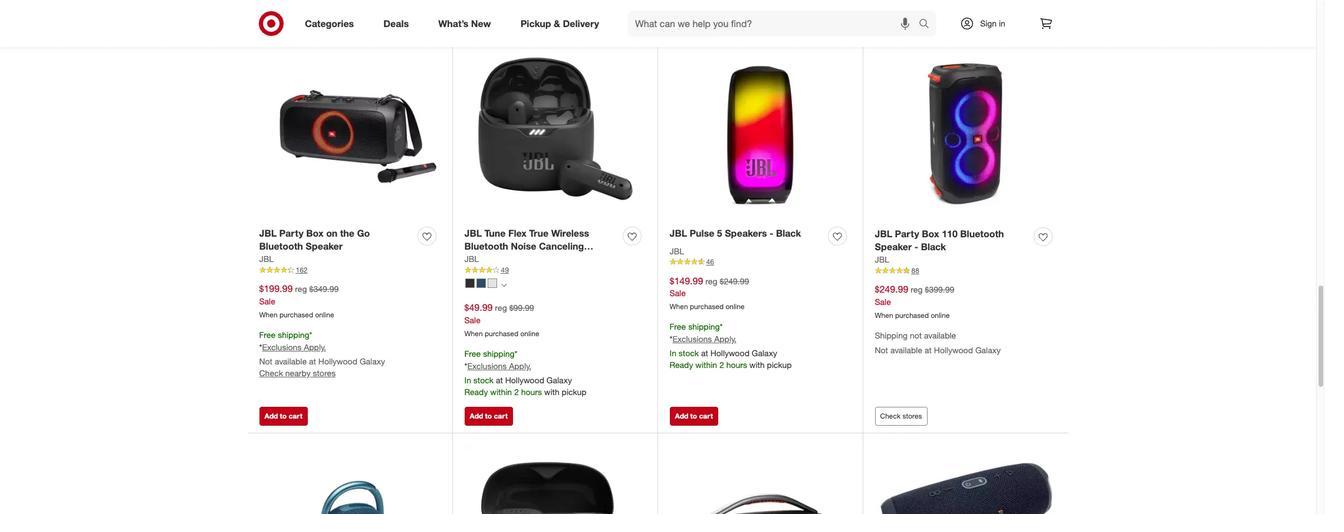 Task type: locate. For each thing, give the bounding box(es) containing it.
when for $199.99
[[259, 311, 278, 320]]

pickup
[[767, 360, 792, 371], [562, 387, 587, 397]]

5
[[717, 227, 722, 239]]

exclusions
[[673, 335, 712, 345], [262, 343, 302, 353], [467, 361, 507, 372]]

party up 88
[[895, 228, 920, 240]]

$149.99 reg $249.99 sale when purchased online
[[670, 275, 749, 312]]

purchased inside $199.99 reg $349.99 sale when purchased online
[[280, 311, 313, 320]]

reg down 46
[[706, 276, 718, 286]]

2 horizontal spatial exclusions
[[673, 335, 712, 345]]

free shipping * * exclusions apply. in stock at  hollywood galaxy ready within 2 hours with pickup
[[670, 322, 792, 371], [465, 349, 587, 397]]

flex
[[508, 227, 527, 239]]

available up check nearby stores button
[[275, 357, 307, 367]]

1 horizontal spatial party
[[895, 228, 920, 240]]

reg for $49.99
[[495, 303, 507, 313]]

1 horizontal spatial hours
[[727, 360, 747, 371]]

not inside shipping not available not available at hollywood galaxy
[[875, 346, 888, 356]]

-
[[770, 227, 774, 239], [915, 241, 919, 253]]

exclusions apply. link
[[673, 335, 737, 345], [262, 343, 326, 353], [467, 361, 531, 372]]

88
[[912, 267, 920, 276]]

0 horizontal spatial $249.99
[[720, 276, 749, 286]]

0 horizontal spatial ready
[[465, 387, 488, 397]]

46
[[706, 258, 714, 267]]

0 vertical spatial not
[[875, 346, 888, 356]]

galaxy for jbl pulse 5 speakers - black
[[752, 349, 777, 359]]

0 vertical spatial stores
[[313, 369, 336, 379]]

sale up shipping
[[875, 297, 891, 307]]

cart
[[289, 5, 303, 14], [699, 5, 713, 14], [905, 5, 918, 14], [289, 412, 303, 421], [494, 412, 508, 421], [699, 412, 713, 421]]

0 horizontal spatial exclusions apply. link
[[262, 343, 326, 353]]

purchased for $199.99
[[280, 311, 313, 320]]

online for $249.99
[[931, 312, 950, 320]]

speaker inside jbl party box 110 bluetooth speaker - black
[[875, 241, 912, 253]]

2 horizontal spatial bluetooth
[[960, 228, 1004, 240]]

- up 88
[[915, 241, 919, 253]]

0 horizontal spatial shipping
[[278, 330, 309, 340]]

shipping down $149.99 reg $249.99 sale when purchased online
[[688, 322, 720, 332]]

in for $49.99
[[465, 376, 471, 386]]

1 horizontal spatial exclusions apply. link
[[467, 361, 531, 372]]

hollywood
[[934, 346, 973, 356], [711, 349, 750, 359], [318, 357, 358, 367], [505, 376, 544, 386]]

1 horizontal spatial $249.99
[[875, 284, 909, 296]]

on
[[326, 227, 338, 239]]

pickup for $49.99
[[562, 387, 587, 397]]

box inside the jbl party box on the go bluetooth speaker
[[306, 227, 324, 239]]

jbl charge 5 portable bluetooth waterproof speaker - black - target certified refurbished image
[[875, 446, 1057, 515], [875, 446, 1057, 515]]

free shipping * * exclusions apply. in stock at  hollywood galaxy ready within 2 hours with pickup down the $49.99 reg $99.99 sale when purchased online
[[465, 349, 587, 397]]

hours
[[727, 360, 747, 371], [521, 387, 542, 397]]

jbl inside jbl tune flex true wireless bluetooth noise canceling earbuds
[[465, 227, 482, 239]]

sale inside $249.99 reg $399.99 sale when purchased online
[[875, 297, 891, 307]]

1 horizontal spatial speaker
[[875, 241, 912, 253]]

sign in link
[[950, 11, 1024, 37]]

2 horizontal spatial available
[[924, 331, 956, 341]]

$149.99
[[670, 275, 703, 287]]

1 horizontal spatial within
[[696, 360, 717, 371]]

box
[[306, 227, 324, 239], [922, 228, 940, 240]]

purchased for $149.99
[[690, 303, 724, 312]]

sale inside the $49.99 reg $99.99 sale when purchased online
[[465, 316, 481, 326]]

sale down $199.99
[[259, 297, 275, 307]]

exclusions apply. link down $149.99 reg $249.99 sale when purchased online
[[673, 335, 737, 345]]

0 horizontal spatial stock
[[474, 376, 494, 386]]

exclusions apply. link for $49.99
[[467, 361, 531, 372]]

0 vertical spatial stock
[[679, 349, 699, 359]]

online inside the $49.99 reg $99.99 sale when purchased online
[[521, 330, 539, 339]]

add
[[265, 5, 278, 14], [675, 5, 689, 14], [880, 5, 894, 14], [265, 412, 278, 421], [470, 412, 483, 421], [675, 412, 689, 421]]

purchased inside the $49.99 reg $99.99 sale when purchased online
[[485, 330, 519, 339]]

pickup & delivery link
[[511, 11, 614, 37]]

49
[[501, 266, 509, 275]]

not
[[875, 346, 888, 356], [259, 357, 273, 367]]

46 link
[[670, 257, 851, 268]]

jbl link
[[670, 246, 684, 257], [259, 254, 274, 266], [465, 254, 479, 266], [875, 254, 890, 266]]

jbl tune buds true wireless bluetooth noise canceling earbuds image
[[465, 446, 646, 515], [465, 446, 646, 515]]

0 horizontal spatial apply.
[[304, 343, 326, 353]]

2 horizontal spatial apply.
[[714, 335, 737, 345]]

stores inside button
[[903, 412, 922, 421]]

0 horizontal spatial 2
[[514, 387, 519, 397]]

exclusions apply. link down the $49.99 reg $99.99 sale when purchased online
[[467, 361, 531, 372]]

box left 110
[[922, 228, 940, 240]]

1 horizontal spatial apply.
[[509, 361, 531, 372]]

exclusions down the $49.99 reg $99.99 sale when purchased online
[[467, 361, 507, 372]]

bluetooth up 162
[[259, 241, 303, 253]]

0 horizontal spatial within
[[490, 387, 512, 397]]

exclusions inside free shipping * * exclusions apply. not available at hollywood galaxy check nearby stores
[[262, 343, 302, 353]]

free for $199.99
[[259, 330, 276, 340]]

bluetooth up earbuds at the left of the page
[[465, 241, 508, 253]]

in
[[670, 349, 677, 359], [465, 376, 471, 386]]

1 vertical spatial check
[[880, 412, 901, 421]]

0 horizontal spatial in
[[465, 376, 471, 386]]

- right speakers
[[770, 227, 774, 239]]

purchased down "$99.99"
[[485, 330, 519, 339]]

1 vertical spatial within
[[490, 387, 512, 397]]

jbl party box 110 bluetooth speaker - black image
[[875, 38, 1057, 221], [875, 38, 1057, 221]]

online inside $249.99 reg $399.99 sale when purchased online
[[931, 312, 950, 320]]

0 horizontal spatial free
[[259, 330, 276, 340]]

*
[[720, 322, 723, 332], [309, 330, 312, 340], [670, 335, 673, 345], [259, 343, 262, 353], [515, 349, 518, 359], [465, 361, 467, 372]]

free shipping * * exclusions apply. in stock at  hollywood galaxy ready within 2 hours with pickup for $49.99
[[465, 349, 587, 397]]

0 horizontal spatial check
[[259, 369, 283, 379]]

0 horizontal spatial stores
[[313, 369, 336, 379]]

when inside $249.99 reg $399.99 sale when purchased online
[[875, 312, 893, 320]]

add to cart
[[265, 5, 303, 14], [675, 5, 713, 14], [880, 5, 918, 14], [265, 412, 303, 421], [470, 412, 508, 421], [675, 412, 713, 421]]

sale inside $149.99 reg $249.99 sale when purchased online
[[670, 289, 686, 299]]

1 vertical spatial pickup
[[562, 387, 587, 397]]

apply. up nearby
[[304, 343, 326, 353]]

at for jbl tune flex true wireless bluetooth noise canceling earbuds
[[496, 376, 503, 386]]

free for $149.99
[[670, 322, 686, 332]]

1 horizontal spatial ready
[[670, 360, 693, 371]]

sale for $149.99
[[670, 289, 686, 299]]

black up 46 link
[[776, 227, 801, 239]]

0 vertical spatial hours
[[727, 360, 747, 371]]

when down $199.99
[[259, 311, 278, 320]]

0 horizontal spatial black
[[776, 227, 801, 239]]

not inside free shipping * * exclusions apply. not available at hollywood galaxy check nearby stores
[[259, 357, 273, 367]]

within
[[696, 360, 717, 371], [490, 387, 512, 397]]

not up check nearby stores button
[[259, 357, 273, 367]]

stores
[[313, 369, 336, 379], [903, 412, 922, 421]]

0 vertical spatial pickup
[[767, 360, 792, 371]]

1 horizontal spatial 2
[[720, 360, 724, 371]]

online down $349.99
[[315, 311, 334, 320]]

1 horizontal spatial with
[[750, 360, 765, 371]]

2 vertical spatial available
[[275, 357, 307, 367]]

new
[[471, 17, 491, 29]]

reg inside $149.99 reg $249.99 sale when purchased online
[[706, 276, 718, 286]]

0 vertical spatial with
[[750, 360, 765, 371]]

purchased down $149.99
[[690, 303, 724, 312]]

party inside jbl party box 110 bluetooth speaker - black
[[895, 228, 920, 240]]

purchased inside $149.99 reg $249.99 sale when purchased online
[[690, 303, 724, 312]]

pulse
[[690, 227, 715, 239]]

galaxy inside shipping not available not available at hollywood galaxy
[[976, 346, 1001, 356]]

apply. down the $49.99 reg $99.99 sale when purchased online
[[509, 361, 531, 372]]

0 horizontal spatial party
[[279, 227, 304, 239]]

0 vertical spatial within
[[696, 360, 717, 371]]

exclusions for $199.99
[[262, 343, 302, 353]]

reg inside the $49.99 reg $99.99 sale when purchased online
[[495, 303, 507, 313]]

$199.99
[[259, 283, 293, 295]]

free down $149.99 reg $249.99 sale when purchased online
[[670, 322, 686, 332]]

within for $49.99
[[490, 387, 512, 397]]

bluetooth right 110
[[960, 228, 1004, 240]]

black inside jbl party box 110 bluetooth speaker - black
[[921, 241, 946, 253]]

49 link
[[465, 266, 646, 276]]

apply. for $49.99
[[509, 361, 531, 372]]

when down $149.99
[[670, 303, 688, 312]]

shipping down the $49.99 reg $99.99 sale when purchased online
[[483, 349, 515, 359]]

0 horizontal spatial speaker
[[306, 241, 343, 253]]

0 horizontal spatial not
[[259, 357, 273, 367]]

1 vertical spatial in
[[465, 376, 471, 386]]

purchased for $49.99
[[485, 330, 519, 339]]

available down not
[[891, 346, 923, 356]]

2 for $149.99
[[720, 360, 724, 371]]

free shipping * * exclusions apply. in stock at  hollywood galaxy ready within 2 hours with pickup down $149.99 reg $249.99 sale when purchased online
[[670, 322, 792, 371]]

available
[[924, 331, 956, 341], [891, 346, 923, 356], [275, 357, 307, 367]]

0 horizontal spatial pickup
[[562, 387, 587, 397]]

at
[[925, 346, 932, 356], [701, 349, 708, 359], [309, 357, 316, 367], [496, 376, 503, 386]]

sale
[[670, 289, 686, 299], [259, 297, 275, 307], [875, 297, 891, 307], [465, 316, 481, 326]]

party
[[279, 227, 304, 239], [895, 228, 920, 240]]

when for $149.99
[[670, 303, 688, 312]]

2 horizontal spatial exclusions apply. link
[[673, 335, 737, 345]]

1 vertical spatial 2
[[514, 387, 519, 397]]

jbl link up $149.99
[[670, 246, 684, 257]]

box left the on
[[306, 227, 324, 239]]

free down $199.99 reg $349.99 sale when purchased online
[[259, 330, 276, 340]]

1 horizontal spatial available
[[891, 346, 923, 356]]

party up 162
[[279, 227, 304, 239]]

stock
[[679, 349, 699, 359], [474, 376, 494, 386]]

1 vertical spatial -
[[915, 241, 919, 253]]

apply.
[[714, 335, 737, 345], [304, 343, 326, 353], [509, 361, 531, 372]]

0 vertical spatial 2
[[720, 360, 724, 371]]

in for $149.99
[[670, 349, 677, 359]]

reg for $249.99
[[911, 285, 923, 295]]

hollywood inside free shipping * * exclusions apply. not available at hollywood galaxy check nearby stores
[[318, 357, 358, 367]]

reg inside $249.99 reg $399.99 sale when purchased online
[[911, 285, 923, 295]]

$249.99
[[720, 276, 749, 286], [875, 284, 909, 296]]

when up shipping
[[875, 312, 893, 320]]

0 horizontal spatial free shipping * * exclusions apply. in stock at  hollywood galaxy ready within 2 hours with pickup
[[465, 349, 587, 397]]

1 horizontal spatial free
[[465, 349, 481, 359]]

when inside $149.99 reg $249.99 sale when purchased online
[[670, 303, 688, 312]]

go
[[357, 227, 370, 239]]

at inside free shipping * * exclusions apply. not available at hollywood galaxy check nearby stores
[[309, 357, 316, 367]]

exclusions for $49.99
[[467, 361, 507, 372]]

not down shipping
[[875, 346, 888, 356]]

0 horizontal spatial box
[[306, 227, 324, 239]]

available inside free shipping * * exclusions apply. not available at hollywood galaxy check nearby stores
[[275, 357, 307, 367]]

when down $49.99
[[465, 330, 483, 339]]

free shipping * * exclusions apply. not available at hollywood galaxy check nearby stores
[[259, 330, 385, 379]]

$249.99 up shipping
[[875, 284, 909, 296]]

1 horizontal spatial stock
[[679, 349, 699, 359]]

at for jbl party box on the go bluetooth speaker
[[309, 357, 316, 367]]

at inside shipping not available not available at hollywood galaxy
[[925, 346, 932, 356]]

purchased down $199.99
[[280, 311, 313, 320]]

shipping
[[688, 322, 720, 332], [278, 330, 309, 340], [483, 349, 515, 359]]

exclusions down $149.99 reg $249.99 sale when purchased online
[[673, 335, 712, 345]]

when inside the $49.99 reg $99.99 sale when purchased online
[[465, 330, 483, 339]]

shipping inside free shipping * * exclusions apply. not available at hollywood galaxy check nearby stores
[[278, 330, 309, 340]]

hours for $149.99
[[727, 360, 747, 371]]

jbl party box on the go bluetooth speaker link
[[259, 227, 413, 254]]

deals
[[384, 17, 409, 29]]

check nearby stores button
[[259, 368, 336, 380]]

$349.99
[[309, 285, 339, 295]]

2 for $49.99
[[514, 387, 519, 397]]

bluetooth inside the jbl party box on the go bluetooth speaker
[[259, 241, 303, 253]]

sale for $49.99
[[465, 316, 481, 326]]

ready
[[670, 360, 693, 371], [465, 387, 488, 397]]

purchased up not
[[895, 312, 929, 320]]

purchased inside $249.99 reg $399.99 sale when purchased online
[[895, 312, 929, 320]]

jbl link up black icon
[[465, 254, 479, 266]]

black down 110
[[921, 241, 946, 253]]

0 vertical spatial black
[[776, 227, 801, 239]]

1 horizontal spatial pickup
[[767, 360, 792, 371]]

1 horizontal spatial in
[[670, 349, 677, 359]]

1 horizontal spatial bluetooth
[[465, 241, 508, 253]]

speaker down the on
[[306, 241, 343, 253]]

1 vertical spatial ready
[[465, 387, 488, 397]]

$399.99
[[925, 285, 955, 295]]

at for jbl pulse 5 speakers - black
[[701, 349, 708, 359]]

jbl pulse 5 speakers - black image
[[670, 38, 851, 220], [670, 38, 851, 220]]

not
[[910, 331, 922, 341]]

sale for $249.99
[[875, 297, 891, 307]]

check
[[259, 369, 283, 379], [880, 412, 901, 421]]

box inside jbl party box 110 bluetooth speaker - black
[[922, 228, 940, 240]]

bluetooth
[[960, 228, 1004, 240], [259, 241, 303, 253], [465, 241, 508, 253]]

1 vertical spatial not
[[259, 357, 273, 367]]

add to cart button
[[259, 0, 308, 19], [670, 0, 718, 19], [875, 0, 924, 19], [259, 408, 308, 427], [465, 408, 513, 427], [670, 408, 718, 427]]

jbl boombox - 3 speakers image
[[670, 446, 851, 515], [670, 446, 851, 515]]

1 horizontal spatial shipping
[[483, 349, 515, 359]]

with
[[750, 360, 765, 371], [544, 387, 560, 397]]

jbl
[[259, 227, 277, 239], [465, 227, 482, 239], [670, 227, 687, 239], [875, 228, 893, 240], [670, 246, 684, 256], [259, 254, 274, 264], [465, 254, 479, 264], [875, 255, 890, 265]]

- inside jbl party box 110 bluetooth speaker - black
[[915, 241, 919, 253]]

to
[[280, 5, 287, 14], [691, 5, 697, 14], [896, 5, 903, 14], [280, 412, 287, 421], [485, 412, 492, 421], [691, 412, 697, 421]]

1 vertical spatial black
[[921, 241, 946, 253]]

online down $399.99
[[931, 312, 950, 320]]

black image
[[465, 279, 475, 288]]

purchased
[[690, 303, 724, 312], [280, 311, 313, 320], [895, 312, 929, 320], [485, 330, 519, 339]]

0 horizontal spatial -
[[770, 227, 774, 239]]

shipping for $149.99
[[688, 322, 720, 332]]

canceling
[[539, 241, 584, 253]]

0 horizontal spatial available
[[275, 357, 307, 367]]

0 horizontal spatial bluetooth
[[259, 241, 303, 253]]

stock for $49.99
[[474, 376, 494, 386]]

1 horizontal spatial box
[[922, 228, 940, 240]]

when inside $199.99 reg $349.99 sale when purchased online
[[259, 311, 278, 320]]

jbl link for jbl tune flex true wireless bluetooth noise canceling earbuds
[[465, 254, 479, 266]]

jbl tune flex true wireless bluetooth noise canceling earbuds image
[[465, 38, 646, 220], [465, 38, 646, 220]]

when for $49.99
[[465, 330, 483, 339]]

2 horizontal spatial free
[[670, 322, 686, 332]]

online down 46 link
[[726, 303, 745, 312]]

jbl pulse 5 speakers - black
[[670, 227, 801, 239]]

free for $49.99
[[465, 349, 481, 359]]

speaker up 88
[[875, 241, 912, 253]]

party inside the jbl party box on the go bluetooth speaker
[[279, 227, 304, 239]]

1 vertical spatial stock
[[474, 376, 494, 386]]

&
[[554, 17, 560, 29]]

online down "$99.99"
[[521, 330, 539, 339]]

$99.99
[[509, 303, 534, 313]]

exclusions up check nearby stores button
[[262, 343, 302, 353]]

when
[[670, 303, 688, 312], [259, 311, 278, 320], [875, 312, 893, 320], [465, 330, 483, 339]]

2 horizontal spatial shipping
[[688, 322, 720, 332]]

1 horizontal spatial -
[[915, 241, 919, 253]]

available right not
[[924, 331, 956, 341]]

hollywood for jbl tune flex true wireless bluetooth noise canceling earbuds
[[505, 376, 544, 386]]

0 vertical spatial in
[[670, 349, 677, 359]]

reg left "$99.99"
[[495, 303, 507, 313]]

reg
[[706, 276, 718, 286], [295, 285, 307, 295], [911, 285, 923, 295], [495, 303, 507, 313]]

box for black
[[922, 228, 940, 240]]

1 vertical spatial hours
[[521, 387, 542, 397]]

galaxy inside free shipping * * exclusions apply. not available at hollywood galaxy check nearby stores
[[360, 357, 385, 367]]

$249.99 reg $399.99 sale when purchased online
[[875, 284, 955, 320]]

search button
[[914, 11, 942, 39]]

1 horizontal spatial exclusions
[[467, 361, 507, 372]]

jbl party box on the go bluetooth speaker image
[[259, 38, 441, 220], [259, 38, 441, 220]]

0 horizontal spatial hours
[[521, 387, 542, 397]]

shipping down $199.99 reg $349.99 sale when purchased online
[[278, 330, 309, 340]]

0 vertical spatial check
[[259, 369, 283, 379]]

check inside free shipping * * exclusions apply. not available at hollywood galaxy check nearby stores
[[259, 369, 283, 379]]

0 vertical spatial ready
[[670, 360, 693, 371]]

sale down $49.99
[[465, 316, 481, 326]]

hollywood inside shipping not available not available at hollywood galaxy
[[934, 346, 973, 356]]

1 horizontal spatial black
[[921, 241, 946, 253]]

jbl link up $249.99 reg $399.99 sale when purchased online
[[875, 254, 890, 266]]

jbl link up $199.99
[[259, 254, 274, 266]]

apply. inside free shipping * * exclusions apply. not available at hollywood galaxy check nearby stores
[[304, 343, 326, 353]]

sale inside $199.99 reg $349.99 sale when purchased online
[[259, 297, 275, 307]]

online for $49.99
[[521, 330, 539, 339]]

sign
[[980, 18, 997, 28]]

$249.99 down 46 link
[[720, 276, 749, 286]]

1 horizontal spatial free shipping * * exclusions apply. in stock at  hollywood galaxy ready within 2 hours with pickup
[[670, 322, 792, 371]]

reg down 162
[[295, 285, 307, 295]]

what's new link
[[428, 11, 506, 37]]

box for speaker
[[306, 227, 324, 239]]

speaker
[[306, 241, 343, 253], [875, 241, 912, 253]]

hours for $49.99
[[521, 387, 542, 397]]

tune
[[485, 227, 506, 239]]

exclusions apply. link up nearby
[[262, 343, 326, 353]]

online
[[726, 303, 745, 312], [315, 311, 334, 320], [931, 312, 950, 320], [521, 330, 539, 339]]

exclusions for $149.99
[[673, 335, 712, 345]]

online inside $199.99 reg $349.99 sale when purchased online
[[315, 311, 334, 320]]

reg inside $199.99 reg $349.99 sale when purchased online
[[295, 285, 307, 295]]

galaxy
[[976, 346, 1001, 356], [752, 349, 777, 359], [360, 357, 385, 367], [547, 376, 572, 386]]

1 horizontal spatial stores
[[903, 412, 922, 421]]

1 vertical spatial with
[[544, 387, 560, 397]]

0 horizontal spatial with
[[544, 387, 560, 397]]

apply. down $149.99 reg $249.99 sale when purchased online
[[714, 335, 737, 345]]

reg down 88
[[911, 285, 923, 295]]

1 vertical spatial stores
[[903, 412, 922, 421]]

jbl clip 4 portable bluetooth waterproof speaker image
[[259, 446, 441, 515], [259, 446, 441, 515]]

2
[[720, 360, 724, 371], [514, 387, 519, 397]]

0 horizontal spatial exclusions
[[262, 343, 302, 353]]

free down the $49.99 reg $99.99 sale when purchased online
[[465, 349, 481, 359]]

1 horizontal spatial check
[[880, 412, 901, 421]]

0 vertical spatial available
[[924, 331, 956, 341]]

apply. for $149.99
[[714, 335, 737, 345]]

online inside $149.99 reg $249.99 sale when purchased online
[[726, 303, 745, 312]]

free inside free shipping * * exclusions apply. not available at hollywood galaxy check nearby stores
[[259, 330, 276, 340]]

sale down $149.99
[[670, 289, 686, 299]]

1 horizontal spatial not
[[875, 346, 888, 356]]

shipping for $199.99
[[278, 330, 309, 340]]



Task type: describe. For each thing, give the bounding box(es) containing it.
all colors image
[[501, 283, 506, 288]]

162 link
[[259, 266, 441, 276]]

apply. for $199.99
[[304, 343, 326, 353]]

bluetooth inside jbl tune flex true wireless bluetooth noise canceling earbuds
[[465, 241, 508, 253]]

$249.99 inside $149.99 reg $249.99 sale when purchased online
[[720, 276, 749, 286]]

all colors element
[[501, 282, 506, 289]]

jbl pulse 5 speakers - black link
[[670, 227, 801, 240]]

purchased for $249.99
[[895, 312, 929, 320]]

what's
[[438, 17, 469, 29]]

earbuds
[[465, 254, 502, 266]]

online for $149.99
[[726, 303, 745, 312]]

what's new
[[438, 17, 491, 29]]

$49.99 reg $99.99 sale when purchased online
[[465, 302, 539, 339]]

noise
[[511, 241, 536, 253]]

jbl party box 110 bluetooth speaker - black
[[875, 228, 1004, 253]]

ready for $149.99
[[670, 360, 693, 371]]

galaxy for jbl tune flex true wireless bluetooth noise canceling earbuds
[[547, 376, 572, 386]]

party for bluetooth
[[279, 227, 304, 239]]

jbl inside the jbl party box on the go bluetooth speaker
[[259, 227, 277, 239]]

categories link
[[295, 11, 369, 37]]

within for $149.99
[[696, 360, 717, 371]]

categories
[[305, 17, 354, 29]]

sale for $199.99
[[259, 297, 275, 307]]

jbl party box on the go bluetooth speaker
[[259, 227, 370, 253]]

88 link
[[875, 266, 1057, 276]]

jbl link for jbl party box 110 bluetooth speaker - black
[[875, 254, 890, 266]]

with for $149.99
[[750, 360, 765, 371]]

stores inside free shipping * * exclusions apply. not available at hollywood galaxy check nearby stores
[[313, 369, 336, 379]]

shipping not available not available at hollywood galaxy
[[875, 331, 1001, 356]]

exclusions apply. link for $199.99
[[262, 343, 326, 353]]

pickup & delivery
[[521, 17, 599, 29]]

check stores
[[880, 412, 922, 421]]

deals link
[[374, 11, 424, 37]]

jbl tune flex true wireless bluetooth noise canceling earbuds link
[[465, 227, 618, 266]]

$49.99
[[465, 302, 493, 314]]

free shipping * * exclusions apply. in stock at  hollywood galaxy ready within 2 hours with pickup for $149.99
[[670, 322, 792, 371]]

shipping
[[875, 331, 908, 341]]

in
[[999, 18, 1006, 28]]

exclusions apply. link for $149.99
[[673, 335, 737, 345]]

stock for $149.99
[[679, 349, 699, 359]]

0 vertical spatial -
[[770, 227, 774, 239]]

jbl party box 110 bluetooth speaker - black link
[[875, 227, 1030, 254]]

jbl inside jbl party box 110 bluetooth speaker - black
[[875, 228, 893, 240]]

hollywood for jbl pulse 5 speakers - black
[[711, 349, 750, 359]]

pickup for $149.99
[[767, 360, 792, 371]]

jbl tune flex true wireless bluetooth noise canceling earbuds
[[465, 227, 589, 266]]

delivery
[[563, 17, 599, 29]]

1 vertical spatial available
[[891, 346, 923, 356]]

sign in
[[980, 18, 1006, 28]]

when for $249.99
[[875, 312, 893, 320]]

$199.99 reg $349.99 sale when purchased online
[[259, 283, 339, 320]]

blue image
[[476, 279, 486, 288]]

true
[[529, 227, 549, 239]]

reg for $149.99
[[706, 276, 718, 286]]

shipping for $49.99
[[483, 349, 515, 359]]

110
[[942, 228, 958, 240]]

search
[[914, 19, 942, 30]]

reg for $199.99
[[295, 285, 307, 295]]

jbl link for jbl pulse 5 speakers - black
[[670, 246, 684, 257]]

jbl link for jbl party box on the go bluetooth speaker
[[259, 254, 274, 266]]

ready for $49.99
[[465, 387, 488, 397]]

wireless
[[551, 227, 589, 239]]

galaxy for jbl party box on the go bluetooth speaker
[[360, 357, 385, 367]]

with for $49.99
[[544, 387, 560, 397]]

nearby
[[285, 369, 311, 379]]

What can we help you find? suggestions appear below search field
[[628, 11, 922, 37]]

hollywood for jbl party box on the go bluetooth speaker
[[318, 357, 358, 367]]

party for -
[[895, 228, 920, 240]]

online for $199.99
[[315, 311, 334, 320]]

bluetooth inside jbl party box 110 bluetooth speaker - black
[[960, 228, 1004, 240]]

the
[[340, 227, 355, 239]]

$249.99 inside $249.99 reg $399.99 sale when purchased online
[[875, 284, 909, 296]]

speaker inside the jbl party box on the go bluetooth speaker
[[306, 241, 343, 253]]

white image
[[488, 279, 497, 288]]

speakers
[[725, 227, 767, 239]]

162
[[296, 266, 308, 275]]

check stores button
[[875, 408, 928, 427]]

pickup
[[521, 17, 551, 29]]

check inside button
[[880, 412, 901, 421]]



Task type: vqa. For each thing, say whether or not it's contained in the screenshot.
bottommost available
yes



